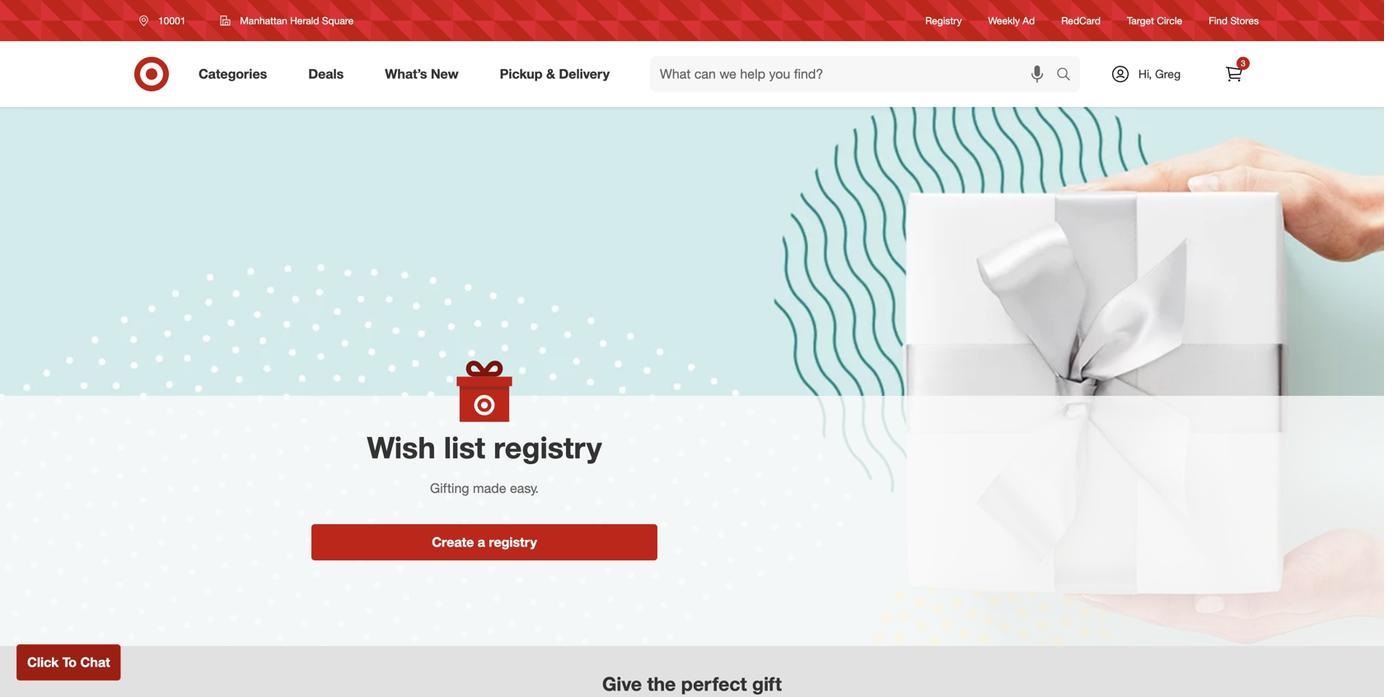 Task type: locate. For each thing, give the bounding box(es) containing it.
click to chat
[[27, 655, 110, 671]]

gifting
[[430, 481, 469, 497]]

create
[[432, 535, 474, 551]]

give the perfect gift
[[602, 673, 782, 696]]

target circle
[[1127, 14, 1182, 27]]

1 vertical spatial registry
[[489, 535, 537, 551]]

give
[[602, 673, 642, 696]]

deals
[[308, 66, 344, 82]]

pickup
[[500, 66, 543, 82]]

10001 button
[[129, 6, 203, 35]]

10001
[[158, 14, 186, 27]]

What can we help you find? suggestions appear below search field
[[650, 56, 1060, 92]]

what's
[[385, 66, 427, 82]]

list
[[444, 430, 485, 466]]

registry link
[[925, 14, 962, 28]]

greg
[[1155, 67, 1181, 81]]

search button
[[1049, 56, 1088, 96]]

click to chat button
[[16, 645, 121, 681]]

registry up easy. in the bottom of the page
[[494, 430, 602, 466]]

to
[[62, 655, 77, 671]]

3
[[1241, 58, 1246, 68]]

gifting made easy.
[[430, 481, 539, 497]]

registry
[[494, 430, 602, 466], [489, 535, 537, 551]]

find stores
[[1209, 14, 1259, 27]]

redcard link
[[1061, 14, 1101, 28]]

made
[[473, 481, 506, 497]]

ad
[[1023, 14, 1035, 27]]

categories
[[199, 66, 267, 82]]

hi, greg
[[1139, 67, 1181, 81]]

redcard
[[1061, 14, 1101, 27]]

the
[[647, 673, 676, 696]]

0 vertical spatial registry
[[494, 430, 602, 466]]

deals link
[[294, 56, 364, 92]]

new
[[431, 66, 459, 82]]

wish list registry
[[367, 430, 602, 466]]

easy.
[[510, 481, 539, 497]]

3 link
[[1216, 56, 1252, 92]]

registry for create a registry
[[489, 535, 537, 551]]

registry right a
[[489, 535, 537, 551]]

gift
[[752, 673, 782, 696]]

chat
[[80, 655, 110, 671]]

weekly
[[988, 14, 1020, 27]]

square
[[322, 14, 354, 27]]

weekly ad link
[[988, 14, 1035, 28]]

pickup & delivery
[[500, 66, 610, 82]]

registry inside create a registry button
[[489, 535, 537, 551]]



Task type: describe. For each thing, give the bounding box(es) containing it.
what's new link
[[371, 56, 479, 92]]

pickup & delivery link
[[486, 56, 630, 92]]

perfect
[[681, 673, 747, 696]]

registry for wish list registry
[[494, 430, 602, 466]]

circle
[[1157, 14, 1182, 27]]

a
[[478, 535, 485, 551]]

herald
[[290, 14, 319, 27]]

target
[[1127, 14, 1154, 27]]

weekly ad
[[988, 14, 1035, 27]]

create a registry
[[432, 535, 537, 551]]

find stores link
[[1209, 14, 1259, 28]]

what's new
[[385, 66, 459, 82]]

create a registry button
[[311, 525, 657, 561]]

categories link
[[185, 56, 288, 92]]

wish
[[367, 430, 436, 466]]

&
[[546, 66, 555, 82]]

create a registry link
[[311, 525, 657, 561]]

target circle link
[[1127, 14, 1182, 28]]

hi,
[[1139, 67, 1152, 81]]

manhattan herald square button
[[210, 6, 364, 35]]

search
[[1049, 68, 1088, 84]]

registry
[[925, 14, 962, 27]]

delivery
[[559, 66, 610, 82]]

manhattan herald square
[[240, 14, 354, 27]]

stores
[[1230, 14, 1259, 27]]

manhattan
[[240, 14, 287, 27]]

click
[[27, 655, 59, 671]]

find
[[1209, 14, 1228, 27]]



Task type: vqa. For each thing, say whether or not it's contained in the screenshot.
Steel Folding Chair Black - PDG Image
no



